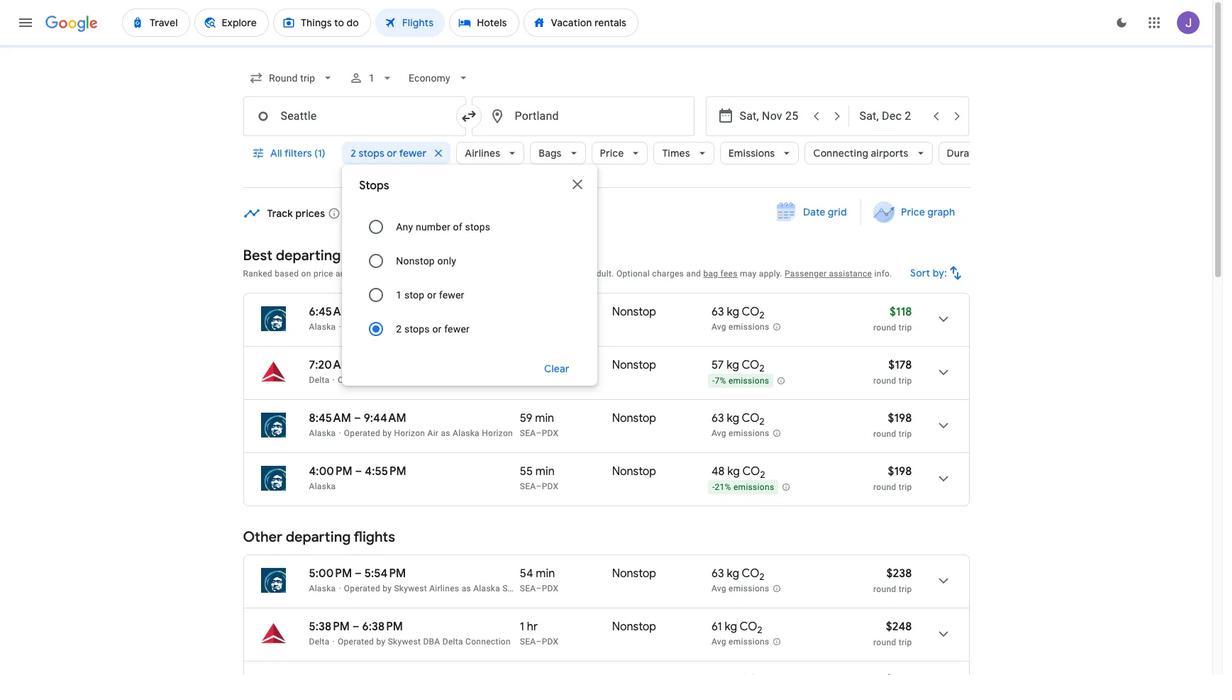 Task type: describe. For each thing, give the bounding box(es) containing it.
optional
[[616, 269, 650, 279]]

2 for 1st nonstop flight. element from the top
[[759, 309, 764, 321]]

bags button
[[530, 136, 586, 170]]

taxes
[[520, 269, 542, 279]]

– inside 1 hr sea – pdx
[[536, 637, 542, 647]]

– left 6:38 pm
[[352, 620, 359, 634]]

61 kg co 2
[[711, 620, 762, 636]]

times
[[662, 147, 690, 160]]

Arrival time: 6:38 PM. text field
[[362, 620, 403, 634]]

nov
[[349, 207, 368, 220]]

– left 5:54 pm
[[355, 567, 362, 581]]

bag fees button
[[703, 269, 738, 279]]

departing for best
[[276, 247, 341, 265]]

total duration 1 hr. element
[[520, 620, 612, 636]]

7:40 am
[[364, 305, 407, 319]]

connecting airports button
[[805, 136, 933, 170]]

198 US dollars text field
[[888, 411, 912, 426]]

grid
[[827, 206, 847, 218]]

ranked based on price and convenience
[[243, 269, 402, 279]]

convenience
[[353, 269, 402, 279]]

operated for 8:45 am
[[344, 428, 380, 438]]

leaves seattle-tacoma international airport at 5:38 pm on saturday, november 25 and arrives at portland international airport at 6:38 pm on saturday, november 25. element
[[309, 620, 403, 634]]

by for 5:00 pm
[[383, 584, 392, 594]]

Departure time: 8:45 AM. text field
[[309, 411, 351, 426]]

8:45 am
[[309, 411, 351, 426]]

emissions down 48 kg co 2
[[733, 483, 774, 492]]

avg emissions for $118
[[711, 322, 769, 332]]

by:
[[932, 267, 947, 280]]

price button
[[591, 136, 648, 170]]

best departing flights
[[243, 247, 385, 265]]

2 fees from the left
[[720, 269, 738, 279]]

any
[[396, 221, 413, 233]]

0 vertical spatial as
[[441, 322, 450, 332]]

min for 54 min
[[536, 567, 555, 581]]

apply.
[[759, 269, 782, 279]]

nonstop for 8:45 am
[[612, 411, 656, 426]]

hr for sea
[[527, 620, 538, 634]]

$248 round trip
[[873, 620, 912, 648]]

avg for 59 min
[[711, 429, 726, 439]]

$118
[[890, 305, 912, 319]]

2 for nonstop flight. element for 1 hr
[[757, 624, 762, 636]]

stops inside 'popup button'
[[359, 147, 384, 160]]

emissions down "57 kg co 2"
[[728, 376, 769, 386]]

1 total duration 55 min. element from the top
[[520, 305, 612, 321]]

main content containing best departing flights
[[243, 199, 969, 675]]

nonstop inside the stops option group
[[396, 255, 435, 267]]

best
[[243, 247, 273, 265]]

2 63 from the top
[[711, 411, 724, 426]]

find the best price region
[[243, 199, 969, 236]]

stops
[[359, 179, 389, 193]]

248 US dollars text field
[[886, 620, 912, 634]]

1 and from the left
[[336, 269, 350, 279]]

connecting
[[813, 147, 868, 160]]

118 US dollars text field
[[890, 305, 912, 319]]

Arrival time: 5:54 PM. text field
[[364, 567, 406, 581]]

trip for 59 min
[[899, 429, 912, 439]]

$238
[[886, 567, 912, 581]]

$178
[[888, 358, 912, 372]]

$198 for 63
[[888, 411, 912, 426]]

total duration 59 min. element
[[520, 411, 612, 428]]

kg down bag fees button
[[727, 305, 739, 319]]

stops option group
[[359, 210, 580, 346]]

horizon down 7:40 am
[[394, 322, 425, 332]]

2 horizontal spatial stops
[[465, 221, 490, 233]]

leaves seattle-tacoma international airport at 8:45 am on saturday, november 25 and arrives at portland international airport at 9:44 am on saturday, november 25. element
[[309, 411, 406, 426]]

bag
[[703, 269, 718, 279]]

date grid button
[[766, 199, 858, 225]]

required
[[485, 269, 518, 279]]

stop
[[404, 289, 424, 301]]

price for price graph
[[901, 206, 925, 218]]

2 and from the left
[[686, 269, 701, 279]]

$248
[[886, 620, 912, 634]]

nonstop flight. element for 1 hr
[[612, 620, 656, 636]]

prices
[[295, 207, 325, 220]]

operated down leaves seattle-tacoma international airport at 5:38 pm on saturday, november 25 and arrives at portland international airport at 6:38 pm on saturday, november 25. element
[[338, 637, 374, 647]]

1 avg from the top
[[711, 322, 726, 332]]

$198 for 48
[[888, 465, 912, 479]]

nonstop only
[[396, 255, 456, 267]]

co down may
[[742, 305, 759, 319]]

emissions
[[728, 147, 775, 160]]

48 kg co 2
[[711, 465, 765, 481]]

2 stops or fewer inside 'popup button'
[[351, 147, 427, 160]]

sort
[[910, 267, 930, 280]]

price
[[313, 269, 333, 279]]

6:45 am
[[309, 305, 351, 319]]

kg for 1 hr
[[725, 620, 737, 634]]

price for price
[[600, 147, 624, 160]]

airlines inside popup button
[[465, 147, 500, 160]]

avg for 1 hr
[[711, 637, 726, 647]]

5:54 pm
[[364, 567, 406, 581]]

total duration 55 min. element containing 55 min
[[520, 465, 612, 481]]

1 for 1 hr 5 min
[[520, 358, 524, 372]]

adult.
[[592, 269, 614, 279]]

2 inside the stops option group
[[396, 323, 402, 335]]

2 nonstop flight. element from the top
[[612, 358, 656, 375]]

flight details. leaves seattle-tacoma international airport at 8:45 am on saturday, november 25 and arrives at portland international airport at 9:44 am on saturday, november 25. image
[[926, 409, 960, 443]]

– inside 4:00 pm – 4:55 pm alaska
[[355, 465, 362, 479]]

63 kg co 2 for 57
[[711, 305, 764, 321]]

operated for 6:45 am
[[344, 322, 380, 332]]

2 for 54 min nonstop flight. element
[[759, 571, 764, 583]]

trip inside '$118 round trip'
[[899, 323, 912, 333]]

sea for 1
[[520, 637, 536, 647]]

pdx for 54 min
[[542, 584, 559, 594]]

emissions for $118
[[729, 322, 769, 332]]

sea for 54
[[520, 584, 536, 594]]

248 US dollars text field
[[886, 673, 912, 675]]

by down 'arrival time: 6:38 pm.' text box
[[376, 637, 385, 647]]

2 for 59 min's nonstop flight. element
[[759, 416, 764, 428]]

airlines inside main content
[[429, 584, 459, 594]]

57 kg co 2
[[711, 358, 764, 375]]

flight details. leaves seattle-tacoma international airport at 4:00 pm on saturday, november 25 and arrives at portland international airport at 4:55 pm on saturday, november 25. image
[[926, 462, 960, 496]]

5:00 pm – 5:54 pm
[[309, 567, 406, 581]]

track prices
[[267, 207, 325, 220]]

nonstop flight. element for 55 min
[[612, 465, 656, 481]]

price graph button
[[864, 199, 967, 225]]

5
[[540, 358, 547, 372]]

flight details. leaves seattle-tacoma international airport at 7:20 am on saturday, november 25 and arrives at portland international airport at 8:25 am on saturday, november 25. image
[[926, 355, 960, 389]]

- for 48
[[712, 483, 715, 492]]

date
[[803, 206, 825, 218]]

63 for 61
[[711, 567, 724, 581]]

- for 57
[[712, 376, 715, 386]]

total duration 54 min. element
[[520, 567, 612, 583]]

leaves seattle-tacoma international airport at 4:00 pm on saturday, november 25 and arrives at portland international airport at 4:55 pm on saturday, november 25. element
[[309, 465, 406, 479]]

25 – dec
[[371, 207, 410, 220]]

duration button
[[938, 136, 1012, 170]]

close dialog image
[[569, 176, 586, 193]]

airports
[[871, 147, 908, 160]]

55
[[520, 465, 533, 479]]

round for 55 min
[[873, 482, 896, 492]]

passenger
[[785, 269, 827, 279]]

horizon left the 59 min sea – pdx
[[482, 428, 513, 438]]

by for 6:45 am
[[383, 322, 392, 332]]

$198 round trip for 63
[[873, 411, 912, 439]]

238 US dollars text field
[[886, 567, 912, 581]]

for
[[571, 269, 582, 279]]

clear button
[[527, 352, 586, 386]]

$178 round trip
[[873, 358, 912, 386]]

– inside 55 min sea – pdx
[[536, 482, 542, 492]]

Departure time: 5:00 PM. text field
[[309, 567, 352, 581]]

round for 54 min
[[873, 585, 896, 594]]

59
[[520, 411, 532, 426]]

7%
[[715, 376, 726, 386]]

min for 55 min
[[535, 465, 555, 479]]

1 nonstop flight. element from the top
[[612, 305, 656, 321]]

pdx for 1 hr
[[542, 637, 559, 647]]

2 inside find the best price region
[[413, 207, 418, 220]]

61
[[711, 620, 722, 634]]

operated by skywest airlines as alaska skywest
[[344, 584, 536, 594]]

bags
[[539, 147, 562, 160]]

trip for 55 min
[[899, 482, 912, 492]]

2 stops or fewer button
[[342, 136, 451, 170]]

min inside total duration 1 hr 5 min. 'element'
[[550, 358, 569, 372]]

– inside the 59 min sea – pdx
[[536, 428, 542, 438]]

5:38 pm – 6:38 pm
[[309, 620, 403, 634]]

1 button
[[343, 61, 400, 95]]

round for 59 min
[[873, 429, 896, 439]]

pdx for 59 min
[[542, 428, 559, 438]]

– inside 54 min sea – pdx
[[536, 584, 542, 594]]

graph
[[928, 206, 955, 218]]

9:44 am
[[364, 411, 406, 426]]

2 for nonstop flight. element for 55 min
[[760, 469, 765, 481]]

4:00 pm – 4:55 pm alaska
[[309, 465, 406, 492]]

learn more about tracked prices image
[[328, 207, 341, 220]]

air for 6:45 am
[[427, 322, 439, 332]]

round for 1 hr
[[873, 638, 896, 648]]

operated down 7:20 am text field
[[338, 375, 374, 385]]

passenger assistance button
[[785, 269, 872, 279]]

Arrival time: 7:40 AM. text field
[[364, 305, 407, 319]]

or inside 2 stops or fewer 'popup button'
[[387, 147, 397, 160]]

avg emissions for $238
[[711, 584, 769, 594]]



Task type: vqa. For each thing, say whether or not it's contained in the screenshot.
second 63 kg CO 2
yes



Task type: locate. For each thing, give the bounding box(es) containing it.
kg right 61
[[725, 620, 737, 634]]

operated down leaves seattle-tacoma international airport at 6:45 am on saturday, november 25 and arrives at portland international airport at 7:40 am on saturday, november 25. element
[[344, 322, 380, 332]]

operated by skywest dba delta connection down 'arrival time: 6:38 pm.' text box
[[338, 637, 511, 647]]

based
[[275, 269, 299, 279]]

sea down 55
[[520, 482, 536, 492]]

4 avg from the top
[[711, 637, 726, 647]]

operated down 8:45 am – 9:44 am
[[344, 428, 380, 438]]

avg emissions down 61 kg co 2
[[711, 637, 769, 647]]

kg right 48 on the bottom right
[[727, 465, 740, 479]]

date grid
[[803, 206, 847, 218]]

4 avg emissions from the top
[[711, 637, 769, 647]]

pdx inside 54 min sea – pdx
[[542, 584, 559, 594]]

4 pdx from the top
[[542, 637, 559, 647]]

nonstop
[[396, 255, 435, 267], [612, 305, 656, 319], [612, 358, 656, 372], [612, 411, 656, 426], [612, 465, 656, 479], [612, 567, 656, 581], [612, 620, 656, 634]]

1 vertical spatial operated by horizon air as alaska horizon
[[344, 428, 513, 438]]

1 $198 round trip from the top
[[873, 411, 912, 439]]

Arrival time: 9:44 AM. text field
[[364, 411, 406, 426]]

1 for 1 hr sea – pdx
[[520, 620, 524, 634]]

nonstop flight. element
[[612, 305, 656, 321], [612, 358, 656, 375], [612, 411, 656, 428], [612, 465, 656, 481], [612, 567, 656, 583], [612, 620, 656, 636]]

dba for 6:45 am
[[423, 375, 440, 385]]

by up 9:44 am text field
[[376, 375, 385, 385]]

emissions button
[[720, 136, 799, 170]]

1 vertical spatial skywest
[[394, 584, 427, 594]]

1 vertical spatial price
[[901, 206, 925, 218]]

hr down skywest
[[527, 620, 538, 634]]

– left 4:55 pm
[[355, 465, 362, 479]]

sea for 55
[[520, 482, 536, 492]]

nonstop flight. element for 59 min
[[612, 411, 656, 428]]

1 63 from the top
[[711, 305, 724, 319]]

0 vertical spatial or
[[387, 147, 397, 160]]

2 sea from the top
[[520, 482, 536, 492]]

sea inside the 59 min sea – pdx
[[520, 428, 536, 438]]

0 horizontal spatial stops
[[359, 147, 384, 160]]

price inside popup button
[[600, 147, 624, 160]]

pdx inside 1 hr sea – pdx
[[542, 637, 559, 647]]

round down $198 text field
[[873, 482, 896, 492]]

fewer inside 'popup button'
[[399, 147, 427, 160]]

5 trip from the top
[[899, 585, 912, 594]]

1 horizontal spatial fees
[[720, 269, 738, 279]]

min
[[550, 358, 569, 372], [535, 411, 554, 426], [535, 465, 555, 479], [536, 567, 555, 581]]

operated by horizon air as alaska horizon down 9:44 am text field
[[344, 428, 513, 438]]

departing up on
[[276, 247, 341, 265]]

min inside the 59 min sea – pdx
[[535, 411, 554, 426]]

63 for 57
[[711, 305, 724, 319]]

pdx inside 55 min sea – pdx
[[542, 482, 559, 492]]

2 vertical spatial 63 kg co 2
[[711, 567, 764, 583]]

63 up 61
[[711, 567, 724, 581]]

kg right 57
[[727, 358, 739, 372]]

– down total duration 59 min. element
[[536, 428, 542, 438]]

1 connection from the top
[[465, 375, 511, 385]]

5 round from the top
[[873, 585, 896, 594]]

round down the '238 us dollars' text field
[[873, 585, 896, 594]]

1 - from the top
[[712, 376, 715, 386]]

63
[[711, 305, 724, 319], [711, 411, 724, 426], [711, 567, 724, 581]]

kg for 55 min
[[727, 465, 740, 479]]

2 down 7:40 am
[[396, 323, 402, 335]]

hr left 5
[[527, 358, 538, 372]]

0 vertical spatial -
[[712, 376, 715, 386]]

flight details. leaves seattle-tacoma international airport at 5:00 pm on saturday, november 25 and arrives at portland international airport at 5:54 pm on saturday, november 25. image
[[926, 564, 960, 598]]

by for 8:45 am
[[383, 428, 392, 438]]

trip down the $118 at the top right of page
[[899, 323, 912, 333]]

3 nonstop flight. element from the top
[[612, 411, 656, 428]]

operated by skywest dba delta connection for 6:45 am
[[338, 375, 511, 385]]

trip down the '238 us dollars' text field
[[899, 585, 912, 594]]

hr for 5
[[527, 358, 538, 372]]

avg for 54 min
[[711, 584, 726, 594]]

63 kg co 2 down '-7% emissions'
[[711, 411, 764, 428]]

1 stop or fewer
[[396, 289, 464, 301]]

or up 'stops'
[[387, 147, 397, 160]]

1 vertical spatial as
[[441, 428, 450, 438]]

48
[[711, 465, 725, 479]]

 image
[[332, 637, 335, 647]]

1 vertical spatial 2 stops or fewer
[[396, 323, 470, 335]]

2 inside 61 kg co 2
[[757, 624, 762, 636]]

flights up the convenience
[[344, 247, 385, 265]]

1 for 1 stop or fewer
[[396, 289, 402, 301]]

kg for 54 min
[[727, 567, 739, 581]]

price left graph
[[901, 206, 925, 218]]

1 operated by skywest dba delta connection from the top
[[338, 375, 511, 385]]

co inside "57 kg co 2"
[[742, 358, 759, 372]]

3 pdx from the top
[[542, 584, 559, 594]]

number
[[416, 221, 450, 233]]

trip down $198 text field
[[899, 482, 912, 492]]

Departure time: 4:00 PM. text field
[[309, 465, 352, 479]]

1 horizontal spatial stops
[[404, 323, 430, 335]]

trip inside $248 round trip
[[899, 638, 912, 648]]

round down the $248
[[873, 638, 896, 648]]

 image
[[332, 375, 335, 385]]

leaves seattle-tacoma international airport at 5:00 pm on saturday, november 25 and arrives at portland international airport at 5:54 pm on saturday, november 25. element
[[309, 567, 406, 581]]

2 up '-7% emissions'
[[759, 363, 764, 375]]

6:38 pm
[[362, 620, 403, 634]]

pdx down total duration 54 min. element
[[542, 584, 559, 594]]

Departure time: 7:20 AM. text field
[[309, 358, 351, 372]]

sea for 59
[[520, 428, 536, 438]]

1 63 kg co 2 from the top
[[711, 305, 764, 321]]

1 fees from the left
[[551, 269, 568, 279]]

Departure time: 5:38 PM. text field
[[309, 620, 350, 634]]

3 63 from the top
[[711, 567, 724, 581]]

emissions up 48 kg co 2
[[729, 429, 769, 439]]

0 horizontal spatial airlines
[[429, 584, 459, 594]]

trip inside $238 round trip
[[899, 585, 912, 594]]

2 63 kg co 2 from the top
[[711, 411, 764, 428]]

horizon
[[394, 322, 425, 332], [482, 322, 513, 332], [394, 428, 425, 438], [482, 428, 513, 438]]

avg emissions for $198
[[711, 429, 769, 439]]

1
[[369, 72, 374, 84], [584, 269, 589, 279], [396, 289, 402, 301], [520, 358, 524, 372], [520, 620, 524, 634]]

0 horizontal spatial and
[[336, 269, 350, 279]]

1 horizontal spatial and
[[686, 269, 701, 279]]

duration
[[947, 147, 988, 160]]

filters
[[284, 147, 312, 160]]

1 vertical spatial or
[[427, 289, 436, 301]]

4 round from the top
[[873, 482, 896, 492]]

all filters (1)
[[270, 147, 325, 160]]

21%
[[715, 483, 731, 492]]

round inside $248 round trip
[[873, 638, 896, 648]]

operated for 5:00 pm
[[344, 584, 380, 594]]

kg up 61 kg co 2
[[727, 567, 739, 581]]

pdx down total duration 59 min. element
[[542, 428, 559, 438]]

3 avg from the top
[[711, 584, 726, 594]]

1 vertical spatial $198
[[888, 465, 912, 479]]

Departure text field
[[740, 97, 805, 135]]

1 inside popup button
[[369, 72, 374, 84]]

trip down $178
[[899, 376, 912, 386]]

1 inside 1 hr sea – pdx
[[520, 620, 524, 634]]

nonstop for 6:45 am
[[612, 305, 656, 319]]

operated by skywest dba delta connection up 9:44 am text field
[[338, 375, 511, 385]]

connection left 1 hr sea – pdx
[[465, 637, 511, 647]]

1 operated by horizon air as alaska horizon from the top
[[344, 322, 513, 332]]

3 63 kg co 2 from the top
[[711, 567, 764, 583]]

total duration 1 hr 5 min. element
[[520, 358, 612, 375]]

– down total duration 54 min. element
[[536, 584, 542, 594]]

co for 1 hr
[[740, 620, 757, 634]]

horizon down 9:44 am text field
[[394, 428, 425, 438]]

63 kg co 2 for 61
[[711, 567, 764, 583]]

– down the 59 min sea – pdx
[[536, 482, 542, 492]]

times button
[[654, 136, 714, 170]]

departing
[[276, 247, 341, 265], [286, 529, 351, 546]]

0 vertical spatial departing
[[276, 247, 341, 265]]

$118 round trip
[[873, 305, 912, 333]]

kg inside 61 kg co 2
[[725, 620, 737, 634]]

2 total duration 55 min. element from the top
[[520, 465, 612, 481]]

4 sea from the top
[[520, 637, 536, 647]]

stops right of
[[465, 221, 490, 233]]

2 stops or fewer inside the stops option group
[[396, 323, 470, 335]]

kg
[[727, 305, 739, 319], [727, 358, 739, 372], [727, 411, 739, 426], [727, 465, 740, 479], [727, 567, 739, 581], [725, 620, 737, 634]]

round inside '$178 round trip'
[[873, 376, 896, 386]]

1 vertical spatial flights
[[354, 529, 395, 546]]

2 operated by horizon air as alaska horizon from the top
[[344, 428, 513, 438]]

co for 54 min
[[742, 567, 759, 581]]

1 vertical spatial stops
[[465, 221, 490, 233]]

trip inside '$178 round trip'
[[899, 376, 912, 386]]

trip down 198 us dollars text box
[[899, 429, 912, 439]]

1 hr from the top
[[527, 358, 538, 372]]

none search field containing stops
[[243, 61, 1012, 386]]

trip for 1 hr
[[899, 638, 912, 648]]

flight details. leaves seattle-tacoma international airport at 6:45 am on saturday, november 25 and arrives at portland international airport at 7:40 am on saturday, november 25. image
[[926, 302, 960, 336]]

skywest down the arrival time: 5:54 pm. text box
[[394, 584, 427, 594]]

63 kg co 2 down may
[[711, 305, 764, 321]]

1 vertical spatial departing
[[286, 529, 351, 546]]

flights for other departing flights
[[354, 529, 395, 546]]

emissions up "57 kg co 2"
[[729, 322, 769, 332]]

5:38 pm
[[309, 620, 350, 634]]

0 horizontal spatial fees
[[551, 269, 568, 279]]

change appearance image
[[1105, 6, 1139, 40]]

stops down the stop
[[404, 323, 430, 335]]

2 $198 from the top
[[888, 465, 912, 479]]

price inside button
[[901, 206, 925, 218]]

sea inside 55 min sea – pdx
[[520, 482, 536, 492]]

3 avg emissions from the top
[[711, 584, 769, 594]]

1 dba from the top
[[423, 375, 440, 385]]

0 vertical spatial $198 round trip
[[873, 411, 912, 439]]

all
[[270, 147, 282, 160]]

1 trip from the top
[[899, 323, 912, 333]]

2 vertical spatial fewer
[[444, 323, 470, 335]]

only
[[437, 255, 456, 267]]

$198 left flight details. leaves seattle-tacoma international airport at 8:45 am on saturday, november 25 and arrives at portland international airport at 9:44 am on saturday, november 25. image
[[888, 411, 912, 426]]

pdx inside the 59 min sea – pdx
[[542, 428, 559, 438]]

0 vertical spatial dba
[[423, 375, 440, 385]]

sea down 54
[[520, 584, 536, 594]]

co up '-7% emissions'
[[742, 358, 759, 372]]

2 stops or fewer
[[351, 147, 427, 160], [396, 323, 470, 335]]

round inside '$118 round trip'
[[873, 323, 896, 333]]

avg emissions up 61 kg co 2
[[711, 584, 769, 594]]

2 air from the top
[[427, 428, 439, 438]]

1 horizontal spatial airlines
[[465, 147, 500, 160]]

54 min sea – pdx
[[520, 567, 559, 594]]

0 vertical spatial stops
[[359, 147, 384, 160]]

2 vertical spatial or
[[432, 323, 442, 335]]

0 vertical spatial operated by skywest dba delta connection
[[338, 375, 511, 385]]

stops up 'stops'
[[359, 147, 384, 160]]

by down 9:44 am text field
[[383, 428, 392, 438]]

0 vertical spatial 63
[[711, 305, 724, 319]]

departing up departure time: 5:00 pm. text field
[[286, 529, 351, 546]]

sea inside 1 hr sea – pdx
[[520, 637, 536, 647]]

2 up 61 kg co 2
[[759, 571, 764, 583]]

as for 5:54 pm
[[462, 584, 471, 594]]

$198
[[888, 411, 912, 426], [888, 465, 912, 479]]

emissions for $248
[[729, 637, 769, 647]]

0 vertical spatial fewer
[[399, 147, 427, 160]]

price right bags popup button
[[600, 147, 624, 160]]

– right departure time: 8:45 am. text box on the left bottom
[[354, 411, 361, 426]]

0 vertical spatial connection
[[465, 375, 511, 385]]

0 vertical spatial 2 stops or fewer
[[351, 147, 427, 160]]

2 round from the top
[[873, 376, 896, 386]]

59 min sea – pdx
[[520, 411, 559, 438]]

2 hr from the top
[[527, 620, 538, 634]]

fewer down 1 stop or fewer
[[444, 323, 470, 335]]

4 nonstop flight. element from the top
[[612, 465, 656, 481]]

1 vertical spatial operated by skywest dba delta connection
[[338, 637, 511, 647]]

track
[[267, 207, 293, 220]]

5 nonstop flight. element from the top
[[612, 567, 656, 583]]

assistance
[[829, 269, 872, 279]]

trip down the $248
[[899, 638, 912, 648]]

stops
[[359, 147, 384, 160], [465, 221, 490, 233], [404, 323, 430, 335]]

1 round from the top
[[873, 323, 896, 333]]

0 horizontal spatial price
[[600, 147, 624, 160]]

flights for best departing flights
[[344, 247, 385, 265]]

trip for 54 min
[[899, 585, 912, 594]]

air for 8:45 am
[[427, 428, 439, 438]]

loading results progress bar
[[0, 45, 1223, 48]]

55 min sea – pdx
[[520, 465, 559, 492]]

(1)
[[314, 147, 325, 160]]

hr inside 1 hr sea – pdx
[[527, 620, 538, 634]]

1 for 1
[[369, 72, 374, 84]]

hr inside 'element'
[[527, 358, 538, 372]]

2 down '-7% emissions'
[[759, 416, 764, 428]]

0 vertical spatial operated by horizon air as alaska horizon
[[344, 322, 513, 332]]

2 right 61
[[757, 624, 762, 636]]

2 avg emissions from the top
[[711, 429, 769, 439]]

fees right +
[[551, 269, 568, 279]]

3 round from the top
[[873, 429, 896, 439]]

3 trip from the top
[[899, 429, 912, 439]]

round inside $238 round trip
[[873, 585, 896, 594]]

other
[[243, 529, 282, 546]]

and left bag in the top right of the page
[[686, 269, 701, 279]]

pdx for 55 min
[[542, 482, 559, 492]]

may
[[740, 269, 757, 279]]

min right 54
[[536, 567, 555, 581]]

1 vertical spatial $198 round trip
[[873, 465, 912, 492]]

2 vertical spatial 63
[[711, 567, 724, 581]]

- down 57
[[712, 376, 715, 386]]

1 air from the top
[[427, 322, 439, 332]]

2 avg from the top
[[711, 429, 726, 439]]

4:55 pm
[[365, 465, 406, 479]]

total duration 1 hr 4 min. element
[[520, 673, 612, 675]]

co for 59 min
[[742, 411, 759, 426]]

1 inside the stops option group
[[396, 289, 402, 301]]

2 connection from the top
[[465, 637, 511, 647]]

0 vertical spatial total duration 55 min. element
[[520, 305, 612, 321]]

2 dba from the top
[[423, 637, 440, 647]]

2 vertical spatial skywest
[[388, 637, 421, 647]]

None text field
[[243, 96, 466, 136], [471, 96, 694, 136], [243, 96, 466, 136], [471, 96, 694, 136]]

departing for other
[[286, 529, 351, 546]]

emissions for $198
[[729, 429, 769, 439]]

1 vertical spatial air
[[427, 428, 439, 438]]

avg emissions up "57 kg co 2"
[[711, 322, 769, 332]]

2 for fifth nonstop flight. element from the bottom
[[759, 363, 764, 375]]

63 kg co 2
[[711, 305, 764, 321], [711, 411, 764, 428], [711, 567, 764, 583]]

1 pdx from the top
[[542, 428, 559, 438]]

on
[[301, 269, 311, 279]]

min right the 59
[[535, 411, 554, 426]]

2 vertical spatial stops
[[404, 323, 430, 335]]

delta
[[309, 375, 330, 385], [442, 375, 463, 385], [309, 637, 330, 647], [442, 637, 463, 647]]

min for 59 min
[[535, 411, 554, 426]]

connection for 6:45 am
[[465, 375, 511, 385]]

sea down the 59
[[520, 428, 536, 438]]

leaves seattle-tacoma international airport at 6:45 am on saturday, november 25 and arrives at portland international airport at 7:40 am on saturday, november 25. element
[[309, 305, 407, 319]]

round
[[873, 323, 896, 333], [873, 376, 896, 386], [873, 429, 896, 439], [873, 482, 896, 492], [873, 585, 896, 594], [873, 638, 896, 648]]

2 stops or fewer up 'stops'
[[351, 147, 427, 160]]

nonstop flight. element for 54 min
[[612, 567, 656, 583]]

4 trip from the top
[[899, 482, 912, 492]]

round down the $118 at the top right of page
[[873, 323, 896, 333]]

and right the price
[[336, 269, 350, 279]]

avg up 48 on the bottom right
[[711, 429, 726, 439]]

skywest
[[388, 375, 421, 385], [394, 584, 427, 594], [388, 637, 421, 647]]

operated by horizon air as alaska horizon
[[344, 322, 513, 332], [344, 428, 513, 438]]

0 vertical spatial hr
[[527, 358, 538, 372]]

1 vertical spatial 63
[[711, 411, 724, 426]]

avg emissions
[[711, 322, 769, 332], [711, 429, 769, 439], [711, 584, 769, 594], [711, 637, 769, 647]]

None search field
[[243, 61, 1012, 386]]

1 vertical spatial dba
[[423, 637, 440, 647]]

2 up -21% emissions
[[760, 469, 765, 481]]

63 down 7% on the bottom right of page
[[711, 411, 724, 426]]

operated by horizon air as alaska horizon for 6:45 am
[[344, 322, 513, 332]]

6 nonstop flight. element from the top
[[612, 620, 656, 636]]

by
[[383, 322, 392, 332], [376, 375, 385, 385], [383, 428, 392, 438], [383, 584, 392, 594], [376, 637, 385, 647]]

2 stops or fewer down 1 stop or fewer
[[396, 323, 470, 335]]

by down 7:40 am text field
[[383, 322, 392, 332]]

2 inside "57 kg co 2"
[[759, 363, 764, 375]]

6 round from the top
[[873, 638, 896, 648]]

kg for 59 min
[[727, 411, 739, 426]]

sea inside 54 min sea – pdx
[[520, 584, 536, 594]]

sort by:
[[910, 267, 947, 280]]

$198 round trip up $198 text field
[[873, 411, 912, 439]]

2 pdx from the top
[[542, 482, 559, 492]]

trip
[[899, 323, 912, 333], [899, 376, 912, 386], [899, 429, 912, 439], [899, 482, 912, 492], [899, 585, 912, 594], [899, 638, 912, 648]]

round down $178
[[873, 376, 896, 386]]

nonstop for 4:00 pm
[[612, 465, 656, 479]]

operated by horizon air as alaska horizon down 1 stop or fewer
[[344, 322, 513, 332]]

co up -21% emissions
[[742, 465, 760, 479]]

6 trip from the top
[[899, 638, 912, 648]]

skywest for 6:45 am
[[388, 375, 421, 385]]

1 vertical spatial fewer
[[439, 289, 464, 301]]

prices
[[427, 269, 452, 279]]

1 vertical spatial hr
[[527, 620, 538, 634]]

2 trip from the top
[[899, 376, 912, 386]]

connecting airports
[[813, 147, 908, 160]]

by down the arrival time: 5:54 pm. text box
[[383, 584, 392, 594]]

1 vertical spatial total duration 55 min. element
[[520, 465, 612, 481]]

swap origin and destination. image
[[460, 108, 477, 125]]

2 vertical spatial as
[[462, 584, 471, 594]]

2
[[351, 147, 356, 160], [413, 207, 418, 220], [759, 309, 764, 321], [396, 323, 402, 335], [759, 363, 764, 375], [759, 416, 764, 428], [760, 469, 765, 481], [759, 571, 764, 583], [757, 624, 762, 636]]

co inside 48 kg co 2
[[742, 465, 760, 479]]

operated by skywest dba delta connection for 5:00 pm
[[338, 637, 511, 647]]

0 vertical spatial air
[[427, 322, 439, 332]]

kg inside "57 kg co 2"
[[727, 358, 739, 372]]

avg down 61
[[711, 637, 726, 647]]

1 hr sea – pdx
[[520, 620, 559, 647]]

flight details. leaves seattle-tacoma international airport at 5:38 pm on saturday, november 25 and arrives at portland international airport at 6:38 pm on saturday, november 25. image
[[926, 617, 960, 651]]

alaska inside 4:00 pm – 4:55 pm alaska
[[309, 482, 336, 492]]

2 operated by skywest dba delta connection from the top
[[338, 637, 511, 647]]

1 vertical spatial -
[[712, 483, 715, 492]]

co for 55 min
[[742, 465, 760, 479]]

skywest up 9:44 am text field
[[388, 375, 421, 385]]

kg inside 48 kg co 2
[[727, 465, 740, 479]]

alaska
[[309, 322, 336, 332], [453, 322, 479, 332], [309, 428, 336, 438], [453, 428, 479, 438], [309, 482, 336, 492], [309, 584, 336, 594], [473, 584, 500, 594]]

operated by horizon air as alaska horizon for 8:45 am
[[344, 428, 513, 438]]

fees right bag in the top right of the page
[[720, 269, 738, 279]]

or down 1 stop or fewer
[[432, 323, 442, 335]]

$198 round trip for 48
[[873, 465, 912, 492]]

nonstop for 5:38 pm
[[612, 620, 656, 634]]

co down '-7% emissions'
[[742, 411, 759, 426]]

emissions for $238
[[729, 584, 769, 594]]

total duration 55 min. element down for
[[520, 305, 612, 321]]

min inside 54 min sea – pdx
[[536, 567, 555, 581]]

0 vertical spatial $198
[[888, 411, 912, 426]]

0 vertical spatial skywest
[[388, 375, 421, 385]]

1 $198 from the top
[[888, 411, 912, 426]]

operated down leaves seattle-tacoma international airport at 5:00 pm on saturday, november 25 and arrives at portland international airport at 5:54 pm on saturday, november 25. element
[[344, 584, 380, 594]]

-7% emissions
[[712, 376, 769, 386]]

3 sea from the top
[[520, 584, 536, 594]]

-21% emissions
[[712, 483, 774, 492]]

connection for 5:00 pm
[[465, 637, 511, 647]]

clear
[[544, 363, 569, 375]]

1 avg emissions from the top
[[711, 322, 769, 332]]

min inside 55 min sea – pdx
[[535, 465, 555, 479]]

57
[[711, 358, 724, 372]]

avg emissions for $248
[[711, 637, 769, 647]]

emissions
[[729, 322, 769, 332], [728, 376, 769, 386], [729, 429, 769, 439], [733, 483, 774, 492], [729, 584, 769, 594], [729, 637, 769, 647]]

2 - from the top
[[712, 483, 715, 492]]

1 vertical spatial 63 kg co 2
[[711, 411, 764, 428]]

4:00 pm
[[309, 465, 352, 479]]

skywest for 5:00 pm
[[388, 637, 421, 647]]

co up 61 kg co 2
[[742, 567, 759, 581]]

Departure time: 6:45 AM. text field
[[309, 305, 351, 319]]

Arrival time: 4:55 PM. text field
[[365, 465, 406, 479]]

total duration 55 min. element
[[520, 305, 612, 321], [520, 465, 612, 481]]

co inside 61 kg co 2
[[740, 620, 757, 634]]

any number of stops
[[396, 221, 490, 233]]

Return text field
[[859, 97, 925, 135]]

emissions down 61 kg co 2
[[729, 637, 769, 647]]

as for 9:44 am
[[441, 428, 450, 438]]

5:00 pm
[[309, 567, 352, 581]]

skywest down 6:38 pm
[[388, 637, 421, 647]]

connection left clear
[[465, 375, 511, 385]]

main menu image
[[17, 14, 34, 31]]

price graph
[[901, 206, 955, 218]]

charges
[[652, 269, 684, 279]]

0 vertical spatial price
[[600, 147, 624, 160]]

178 US dollars text field
[[888, 358, 912, 372]]

other departing flights
[[243, 529, 395, 546]]

fewer down prices
[[439, 289, 464, 301]]

1 vertical spatial connection
[[465, 637, 511, 647]]

main content
[[243, 199, 969, 675]]

0 vertical spatial flights
[[344, 247, 385, 265]]

7:20 am
[[309, 358, 351, 372]]

prices include required taxes + fees for 1 adult. optional charges and bag fees may apply. passenger assistance
[[427, 269, 872, 279]]

skywest
[[502, 584, 536, 594]]

airlines
[[465, 147, 500, 160], [429, 584, 459, 594]]

of
[[453, 221, 462, 233]]

1 vertical spatial airlines
[[429, 584, 459, 594]]

0 vertical spatial 63 kg co 2
[[711, 305, 764, 321]]

hr
[[527, 358, 538, 372], [527, 620, 538, 634]]

sea
[[520, 428, 536, 438], [520, 482, 536, 492], [520, 584, 536, 594], [520, 637, 536, 647]]

dba for 5:00 pm
[[423, 637, 440, 647]]

None field
[[243, 65, 340, 91], [403, 65, 476, 91], [243, 65, 340, 91], [403, 65, 476, 91]]

avg emissions up 48 kg co 2
[[711, 429, 769, 439]]

+
[[544, 269, 549, 279]]

nov 25 – dec 2
[[349, 207, 418, 220]]

0 vertical spatial airlines
[[465, 147, 500, 160]]

2 down apply.
[[759, 309, 764, 321]]

nonstop for 5:00 pm
[[612, 567, 656, 581]]

2 inside 48 kg co 2
[[760, 469, 765, 481]]

198 US dollars text field
[[888, 465, 912, 479]]

sea down total duration 1 hr. element
[[520, 637, 536, 647]]

2 $198 round trip from the top
[[873, 465, 912, 492]]

1 sea from the top
[[520, 428, 536, 438]]

1 inside 'element'
[[520, 358, 524, 372]]

2 inside 'popup button'
[[351, 147, 356, 160]]

flights
[[344, 247, 385, 265], [354, 529, 395, 546]]

horizon down required
[[482, 322, 513, 332]]

avg
[[711, 322, 726, 332], [711, 429, 726, 439], [711, 584, 726, 594], [711, 637, 726, 647]]

ranked
[[243, 269, 272, 279]]

1 horizontal spatial price
[[901, 206, 925, 218]]

8:45 am – 9:44 am
[[309, 411, 406, 426]]



